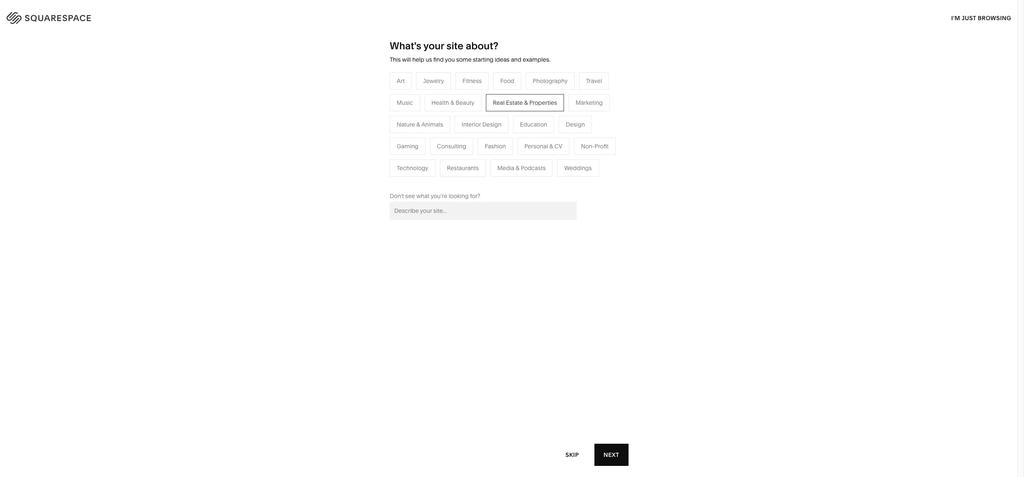 Task type: vqa. For each thing, say whether or not it's contained in the screenshot.
HOW inside the Dropdown Button
no



Task type: locate. For each thing, give the bounding box(es) containing it.
animals down health
[[422, 121, 444, 128]]

0 vertical spatial real
[[493, 99, 505, 106]]

Personal & CV radio
[[518, 138, 570, 155]]

log
[[987, 13, 1000, 20]]

real estate & properties up home & decor
[[493, 99, 558, 106]]

weddings down events link
[[422, 164, 449, 171]]

fitness inside radio
[[463, 77, 482, 85]]

real estate & properties inside option
[[493, 99, 558, 106]]

fitness
[[463, 77, 482, 85], [508, 139, 528, 146]]

estate inside real estate & properties option
[[506, 99, 523, 106]]

0 horizontal spatial animals
[[422, 121, 444, 128]]

Travel radio
[[580, 72, 609, 90]]

weddings link
[[422, 164, 457, 171]]

professional services
[[335, 127, 392, 134]]

media & podcasts down fitness link
[[498, 164, 546, 172]]

1 horizontal spatial media & podcasts
[[498, 164, 546, 172]]

next button
[[595, 444, 629, 467]]

looking
[[449, 192, 469, 200]]

food
[[501, 77, 515, 85]]

Real Estate & Properties radio
[[486, 94, 564, 111]]

1 horizontal spatial travel
[[587, 77, 602, 85]]

0 horizontal spatial design
[[483, 121, 502, 128]]

weddings
[[422, 164, 449, 171], [565, 164, 592, 172]]

real estate & properties link
[[422, 176, 494, 183]]

fitness down some in the left top of the page
[[463, 77, 482, 85]]

site
[[447, 40, 464, 52]]

Fitness radio
[[456, 72, 489, 90]]

& inside "option"
[[417, 121, 420, 128]]

non- up weddings option
[[581, 143, 595, 150]]

properties inside option
[[530, 99, 558, 106]]

0 horizontal spatial podcasts
[[445, 139, 470, 146]]

0 vertical spatial real estate & properties
[[493, 99, 558, 106]]

nature & animals down home & decor link
[[508, 127, 555, 134]]

real up "what"
[[422, 176, 433, 183]]

1 horizontal spatial real estate & properties
[[493, 99, 558, 106]]

restaurants up the real estate & properties link
[[447, 164, 479, 172]]

0 horizontal spatial estate
[[435, 176, 451, 183]]

music
[[397, 99, 413, 106]]

& down home & decor
[[528, 127, 532, 134]]

0 vertical spatial media & podcasts
[[422, 139, 470, 146]]

log             in
[[987, 13, 1008, 20]]

events link
[[422, 151, 448, 159]]

non-
[[581, 143, 595, 150], [373, 151, 386, 159]]

0 vertical spatial properties
[[530, 99, 558, 106]]

for?
[[470, 192, 481, 200]]

animals
[[422, 121, 444, 128], [533, 127, 555, 134]]

Music radio
[[390, 94, 420, 111]]

profit
[[595, 143, 609, 150]]

real down food radio
[[493, 99, 505, 106]]

events
[[422, 151, 439, 159]]

1 horizontal spatial media
[[498, 164, 515, 172]]

0 vertical spatial non-
[[581, 143, 595, 150]]

& up looking
[[453, 176, 457, 183]]

& down fitness link
[[516, 164, 520, 172]]

i'm
[[952, 14, 961, 22]]

non- down services
[[373, 151, 386, 159]]

next
[[604, 451, 620, 459]]

properties up for?
[[458, 176, 486, 183]]

1 vertical spatial media & podcasts
[[498, 164, 546, 172]]

media down fashion "radio"
[[498, 164, 515, 172]]

fitness down nature & animals link on the top
[[508, 139, 528, 146]]

this
[[390, 56, 401, 63]]

0 horizontal spatial nature
[[397, 121, 415, 128]]

&
[[451, 99, 454, 106], [524, 99, 528, 106], [526, 114, 530, 122], [417, 121, 420, 128], [528, 127, 532, 134], [440, 139, 444, 146], [550, 143, 553, 150], [368, 151, 371, 159], [516, 164, 520, 172], [453, 176, 457, 183]]

nature down music option
[[397, 121, 415, 128]]

1 vertical spatial real
[[422, 176, 433, 183]]

design right interior
[[483, 121, 502, 128]]

estate
[[506, 99, 523, 106], [435, 176, 451, 183]]

& right health
[[451, 99, 454, 106]]

media & podcasts down restaurants link
[[422, 139, 470, 146]]

properties up decor
[[530, 99, 558, 106]]

Photography radio
[[526, 72, 575, 90]]

& up home & decor
[[524, 99, 528, 106]]

Health & Beauty radio
[[425, 94, 482, 111]]

fashion
[[485, 143, 506, 150]]

beauty
[[456, 99, 475, 106]]

find
[[434, 56, 444, 63]]

non-profit
[[581, 143, 609, 150]]

0 horizontal spatial properties
[[458, 176, 486, 183]]

real inside option
[[493, 99, 505, 106]]

2 design from the left
[[566, 121, 585, 128]]

real estate & properties up looking
[[422, 176, 486, 183]]

Consulting radio
[[430, 138, 474, 155]]

what
[[417, 192, 430, 200]]

restaurants link
[[422, 127, 462, 134]]

estate up home
[[506, 99, 523, 106]]

1 horizontal spatial real
[[493, 99, 505, 106]]

help
[[413, 56, 425, 63]]

1 vertical spatial real estate & properties
[[422, 176, 486, 183]]

professional services link
[[335, 127, 401, 134]]

media
[[422, 139, 439, 146], [498, 164, 515, 172]]

weddings inside option
[[565, 164, 592, 172]]

art
[[397, 77, 405, 85]]

0 vertical spatial media
[[422, 139, 439, 146]]

you're
[[431, 192, 448, 200]]

animals inside "option"
[[422, 121, 444, 128]]

podcasts down restaurants link
[[445, 139, 470, 146]]

nature & animals up gaming option at the left top
[[397, 121, 444, 128]]

& inside radio
[[516, 164, 520, 172]]

media up events
[[422, 139, 439, 146]]

1 vertical spatial podcasts
[[521, 164, 546, 172]]

home & decor
[[508, 114, 548, 122]]

community & non-profits link
[[335, 151, 412, 159]]

1 horizontal spatial fitness
[[508, 139, 528, 146]]

services
[[369, 127, 392, 134]]

& right home
[[526, 114, 530, 122]]

1 horizontal spatial nature
[[508, 127, 527, 134]]

0 vertical spatial fitness
[[463, 77, 482, 85]]

0 horizontal spatial media
[[422, 139, 439, 146]]

Interior Design radio
[[455, 116, 509, 133]]

browsing
[[978, 14, 1012, 22]]

nature down home
[[508, 127, 527, 134]]

starting
[[473, 56, 494, 63]]

travel up restaurants link
[[422, 114, 437, 122]]

squarespace logo image
[[16, 10, 108, 23]]

0 horizontal spatial nature & animals
[[397, 121, 444, 128]]

0 horizontal spatial real estate & properties
[[422, 176, 486, 183]]

travel
[[587, 77, 602, 85], [422, 114, 437, 122]]

Don't see what you're looking for? field
[[390, 202, 577, 220]]

0 horizontal spatial non-
[[373, 151, 386, 159]]

weddings down non-profit
[[565, 164, 592, 172]]

& left cv
[[550, 143, 553, 150]]

1 vertical spatial travel
[[422, 114, 437, 122]]

1 vertical spatial estate
[[435, 176, 451, 183]]

Weddings radio
[[558, 160, 599, 177]]

personal & cv
[[525, 143, 563, 150]]

non- inside radio
[[581, 143, 595, 150]]

nature & animals
[[397, 121, 444, 128], [508, 127, 555, 134]]

& left travel link
[[417, 121, 420, 128]]

real estate & properties
[[493, 99, 558, 106], [422, 176, 486, 183]]

nature & animals link
[[508, 127, 563, 134]]

restaurants
[[422, 127, 454, 134], [447, 164, 479, 172]]

Food radio
[[494, 72, 522, 90]]

health & beauty
[[432, 99, 475, 106]]

properties
[[530, 99, 558, 106], [458, 176, 486, 183]]

podcasts down personal on the right top of page
[[521, 164, 546, 172]]

travel up marketing option
[[587, 77, 602, 85]]

1 horizontal spatial non-
[[581, 143, 595, 150]]

1 horizontal spatial nature & animals
[[508, 127, 555, 134]]

1 vertical spatial fitness
[[508, 139, 528, 146]]

1 vertical spatial restaurants
[[447, 164, 479, 172]]

real
[[493, 99, 505, 106], [422, 176, 433, 183]]

1 horizontal spatial estate
[[506, 99, 523, 106]]

and
[[511, 56, 522, 63]]

1 horizontal spatial podcasts
[[521, 164, 546, 172]]

consulting
[[437, 143, 467, 150]]

podcasts
[[445, 139, 470, 146], [521, 164, 546, 172]]

0 vertical spatial estate
[[506, 99, 523, 106]]

Education radio
[[513, 116, 555, 133]]

1 design from the left
[[483, 121, 502, 128]]

0 vertical spatial travel
[[587, 77, 602, 85]]

0 horizontal spatial weddings
[[422, 164, 449, 171]]

& right community
[[368, 151, 371, 159]]

nature
[[397, 121, 415, 128], [508, 127, 527, 134]]

0 horizontal spatial travel
[[422, 114, 437, 122]]

restaurants down travel link
[[422, 127, 454, 134]]

skip button
[[557, 444, 589, 467]]

design down marketing option
[[566, 121, 585, 128]]

personal
[[525, 143, 548, 150]]

media & podcasts
[[422, 139, 470, 146], [498, 164, 546, 172]]

i'm just browsing
[[952, 14, 1012, 22]]

don't see what you're looking for?
[[390, 192, 481, 200]]

Technology radio
[[390, 160, 436, 177]]

1 vertical spatial media
[[498, 164, 515, 172]]

design
[[483, 121, 502, 128], [566, 121, 585, 128]]

skip
[[566, 451, 580, 459]]

lusaka image
[[401, 281, 618, 478]]

1 horizontal spatial properties
[[530, 99, 558, 106]]

Art radio
[[390, 72, 412, 90]]

1 horizontal spatial design
[[566, 121, 585, 128]]

estate down weddings 'link' at the top of the page
[[435, 176, 451, 183]]

animals down decor
[[533, 127, 555, 134]]

Restaurants radio
[[440, 160, 486, 177]]

& down restaurants link
[[440, 139, 444, 146]]

1 horizontal spatial weddings
[[565, 164, 592, 172]]

podcasts inside media & podcasts radio
[[521, 164, 546, 172]]

0 horizontal spatial fitness
[[463, 77, 482, 85]]

community
[[335, 151, 366, 159]]

community & non-profits
[[335, 151, 403, 159]]



Task type: describe. For each thing, give the bounding box(es) containing it.
travel link
[[422, 114, 446, 122]]

examples.
[[523, 56, 551, 63]]

home & decor link
[[508, 114, 556, 122]]

log             in link
[[987, 13, 1008, 20]]

marketing
[[576, 99, 603, 106]]

jewelry
[[423, 77, 444, 85]]

interior
[[462, 121, 481, 128]]

what's your site about? this will help us find you some starting ideas and examples.
[[390, 40, 551, 63]]

i'm just browsing link
[[952, 7, 1012, 29]]

media & podcasts link
[[422, 139, 478, 146]]

Gaming radio
[[390, 138, 426, 155]]

fitness link
[[508, 139, 536, 146]]

squarespace logo link
[[16, 10, 215, 23]]

profits
[[386, 151, 403, 159]]

decor
[[531, 114, 548, 122]]

travel inside travel option
[[587, 77, 602, 85]]

interior design
[[462, 121, 502, 128]]

see
[[406, 192, 415, 200]]

1 horizontal spatial animals
[[533, 127, 555, 134]]

education
[[520, 121, 548, 128]]

nature & animals inside "option"
[[397, 121, 444, 128]]

nature inside "option"
[[397, 121, 415, 128]]

cv
[[555, 143, 563, 150]]

1 vertical spatial non-
[[373, 151, 386, 159]]

us
[[426, 56, 432, 63]]

Jewelry radio
[[416, 72, 451, 90]]

about?
[[466, 40, 499, 52]]

0 vertical spatial restaurants
[[422, 127, 454, 134]]

home
[[508, 114, 525, 122]]

in
[[1002, 13, 1008, 20]]

your
[[424, 40, 444, 52]]

restaurants inside option
[[447, 164, 479, 172]]

Media & Podcasts radio
[[491, 160, 553, 177]]

Design radio
[[559, 116, 592, 133]]

media & podcasts inside radio
[[498, 164, 546, 172]]

media inside radio
[[498, 164, 515, 172]]

ideas
[[495, 56, 510, 63]]

0 horizontal spatial real
[[422, 176, 433, 183]]

you
[[445, 56, 455, 63]]

lusaka element
[[401, 281, 618, 478]]

just
[[962, 14, 977, 22]]

1 vertical spatial properties
[[458, 176, 486, 183]]

Fashion radio
[[478, 138, 513, 155]]

technology
[[397, 164, 429, 172]]

don't
[[390, 192, 404, 200]]

professional
[[335, 127, 368, 134]]

what's
[[390, 40, 422, 52]]

gaming
[[397, 143, 419, 150]]

some
[[457, 56, 472, 63]]

Nature & Animals radio
[[390, 116, 451, 133]]

health
[[432, 99, 449, 106]]

photography
[[533, 77, 568, 85]]

will
[[402, 56, 411, 63]]

0 horizontal spatial media & podcasts
[[422, 139, 470, 146]]

Marketing radio
[[569, 94, 610, 111]]

Non-Profit radio
[[574, 138, 616, 155]]

0 vertical spatial podcasts
[[445, 139, 470, 146]]



